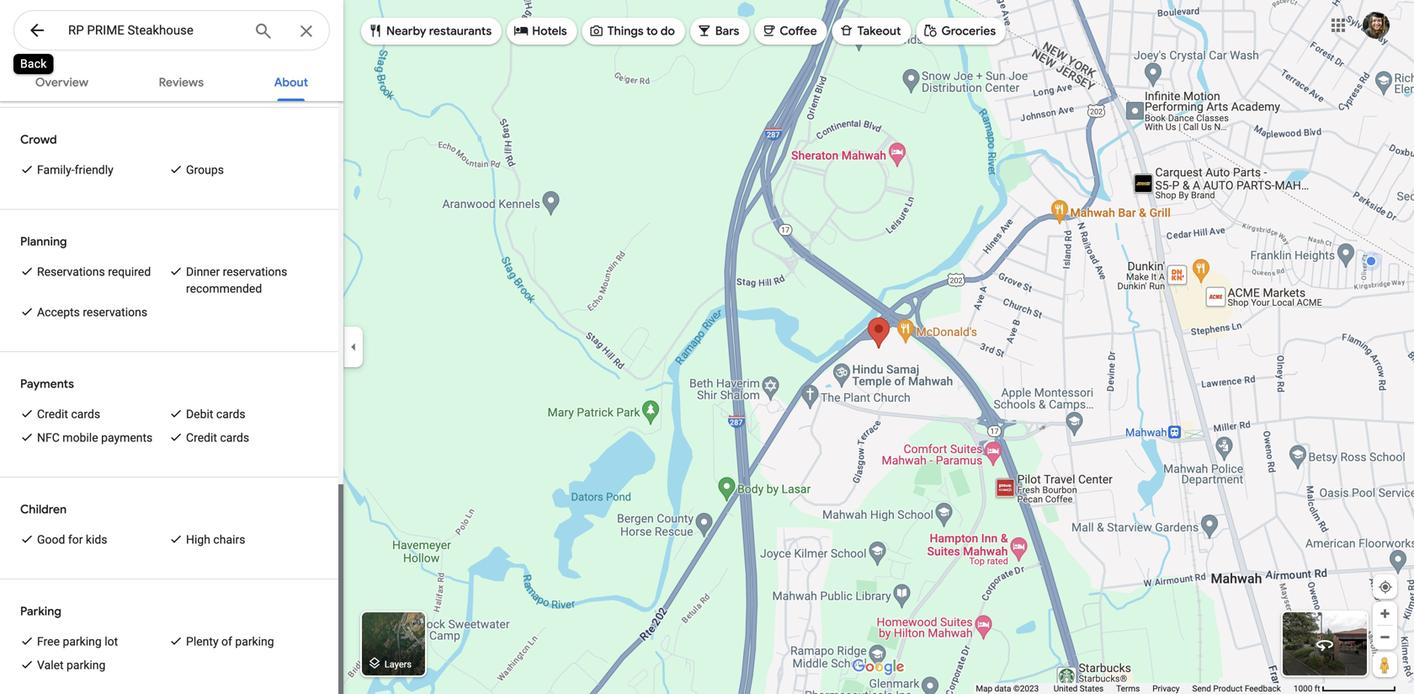 Task type: locate. For each thing, give the bounding box(es) containing it.
united states
[[1054, 683, 1104, 694]]

debit cards
[[186, 407, 246, 421]]

 bars
[[697, 21, 740, 40]]

overview
[[35, 75, 88, 90]]

accepts credit cards element
[[37, 406, 100, 423]]

footer
[[976, 683, 1294, 694]]

footer inside google maps element
[[976, 683, 1294, 694]]

0 horizontal spatial reservations
[[83, 305, 147, 319]]

none field inside 'rp prime steakhouse' field
[[68, 20, 240, 40]]

0 horizontal spatial credit
[[37, 407, 68, 421]]

0 horizontal spatial credit cards
[[37, 407, 100, 421]]

reservations required element
[[37, 264, 151, 280]]

cards for accepts debit cards element
[[216, 407, 246, 421]]

groceries
[[942, 24, 997, 39]]

free parking lot element
[[37, 633, 118, 650]]

credit for accepts credit cards element
[[37, 407, 68, 421]]

coffee
[[780, 24, 818, 39]]

parking for free parking lot
[[63, 635, 102, 649]]

parking down free parking lot element
[[67, 658, 106, 672]]

reviews button
[[145, 61, 217, 101]]

dinner
[[186, 265, 220, 279]]

street view image
[[1316, 634, 1336, 654]]

reservations
[[223, 265, 288, 279], [83, 305, 147, 319]]

google maps element
[[0, 0, 1415, 694]]

product
[[1214, 683, 1243, 694]]

 hotels
[[514, 21, 567, 40]]

reservations inside dinner reservations recommended
[[223, 265, 288, 279]]

1000
[[1294, 683, 1313, 694]]

reservations
[[37, 265, 105, 279]]

credit cards
[[37, 407, 100, 421], [186, 431, 249, 445]]

1000 ft
[[1294, 683, 1321, 694]]

credit for the credit cards element
[[186, 431, 217, 445]]

credit down debit
[[186, 431, 217, 445]]

credit up nfc
[[37, 407, 68, 421]]


[[367, 654, 382, 673]]

to
[[647, 24, 658, 39]]

family-friendly
[[37, 163, 113, 177]]

accepts
[[37, 305, 80, 319]]

credit cards down accepts debit cards element
[[186, 431, 249, 445]]

 coffee
[[762, 21, 818, 40]]

kids
[[86, 533, 107, 547]]

1 vertical spatial reservations
[[83, 305, 147, 319]]


[[368, 21, 383, 40]]

credit cards up mobile in the bottom left of the page
[[37, 407, 100, 421]]

children
[[20, 502, 67, 517]]


[[762, 21, 777, 40]]

plenty of parking element
[[186, 633, 274, 650]]

reservations for dinner reservations recommended
[[223, 265, 288, 279]]

send product feedback
[[1193, 683, 1282, 694]]

dinner reservations recommended
[[186, 265, 288, 296]]

cards up mobile in the bottom left of the page
[[71, 407, 100, 421]]

tab list
[[0, 61, 344, 101]]

nfc mobile payments
[[37, 431, 153, 445]]

valet parking element
[[37, 657, 106, 674]]


[[697, 21, 712, 40]]

cards up the credit cards element
[[216, 407, 246, 421]]

reservations down required
[[83, 305, 147, 319]]

tab list containing overview
[[0, 61, 344, 101]]

privacy button
[[1153, 683, 1180, 694]]

bars
[[716, 24, 740, 39]]

credit
[[37, 407, 68, 421], [186, 431, 217, 445]]

0 vertical spatial credit cards
[[37, 407, 100, 421]]

show street view coverage image
[[1374, 652, 1398, 677]]

zoom in image
[[1380, 607, 1392, 620]]

1 horizontal spatial credit
[[186, 431, 217, 445]]

privacy
[[1153, 683, 1180, 694]]

1 horizontal spatial credit cards
[[186, 431, 249, 445]]

None field
[[68, 20, 240, 40]]

family-
[[37, 163, 75, 177]]

footer containing map data ©2023
[[976, 683, 1294, 694]]

parking
[[63, 635, 102, 649], [235, 635, 274, 649], [67, 658, 106, 672]]

valet parking
[[37, 658, 106, 672]]

debit
[[186, 407, 213, 421]]

1 vertical spatial credit
[[186, 431, 217, 445]]

send
[[1193, 683, 1212, 694]]

dinner reservations recommended element
[[186, 264, 318, 297]]

of
[[222, 635, 232, 649]]

parking up 'valet parking' on the left bottom of page
[[63, 635, 102, 649]]


[[839, 21, 855, 40]]

restaurants
[[429, 24, 492, 39]]

reservations for accepts reservations
[[83, 305, 147, 319]]

payments
[[101, 431, 153, 445]]

1 vertical spatial credit cards
[[186, 431, 249, 445]]

layers
[[385, 659, 412, 669]]

 button
[[13, 10, 61, 54]]

valet
[[37, 658, 64, 672]]


[[27, 18, 47, 43]]

plenty
[[186, 635, 219, 649]]

reservations up recommended
[[223, 265, 288, 279]]

cards for accepts credit cards element
[[71, 407, 100, 421]]

zoom out image
[[1380, 631, 1392, 643]]

cards down accepts debit cards element
[[220, 431, 249, 445]]

good
[[37, 533, 65, 547]]

chairs
[[213, 533, 245, 547]]

planning
[[20, 234, 67, 249]]

plenty of parking
[[186, 635, 274, 649]]

united
[[1054, 683, 1078, 694]]

0 vertical spatial reservations
[[223, 265, 288, 279]]

terms
[[1117, 683, 1141, 694]]

accepts nfc mobile payments element
[[37, 430, 153, 446]]

1000 ft button
[[1294, 683, 1397, 694]]

high chairs available element
[[186, 531, 245, 548]]

about rp prime steakhouse region
[[0, 97, 344, 694]]

 nearby restaurants
[[368, 21, 492, 40]]

for
[[68, 533, 83, 547]]

cards
[[71, 407, 100, 421], [216, 407, 246, 421], [220, 431, 249, 445]]

1 horizontal spatial reservations
[[223, 265, 288, 279]]


[[589, 21, 604, 40]]

takeout
[[858, 24, 902, 39]]

0 vertical spatial credit
[[37, 407, 68, 421]]

family-friendly element
[[37, 162, 113, 179]]



Task type: vqa. For each thing, say whether or not it's contained in the screenshot.


Task type: describe. For each thing, give the bounding box(es) containing it.
hotels
[[532, 24, 567, 39]]

ft
[[1315, 683, 1321, 694]]

about button
[[261, 61, 322, 101]]

recommended
[[186, 282, 262, 296]]

reservations required
[[37, 265, 151, 279]]

parking
[[20, 604, 61, 619]]

nfc
[[37, 431, 60, 445]]

things
[[608, 24, 644, 39]]

 things to do
[[589, 21, 675, 40]]

high
[[186, 533, 211, 547]]

about
[[274, 75, 308, 90]]

reviews
[[159, 75, 204, 90]]

map
[[976, 683, 993, 694]]

groups
[[186, 163, 224, 177]]

good for kids element
[[37, 531, 107, 548]]

 search field
[[13, 10, 330, 54]]

accepts reservations
[[37, 305, 147, 319]]

nearby
[[387, 24, 427, 39]]

credit cards for accepts credit cards element
[[37, 407, 100, 421]]

free
[[37, 635, 60, 649]]

parking for valet parking
[[67, 658, 106, 672]]

send product feedback button
[[1193, 683, 1282, 694]]

 takeout
[[839, 21, 902, 40]]

high chairs
[[186, 533, 245, 547]]

 layers
[[367, 654, 412, 673]]

 groceries
[[924, 21, 997, 40]]

©2023
[[1014, 683, 1040, 694]]

map data ©2023
[[976, 683, 1042, 694]]

do
[[661, 24, 675, 39]]

show your location image
[[1379, 579, 1394, 595]]

overview button
[[22, 61, 102, 101]]

collapse side panel image
[[344, 338, 363, 356]]

data
[[995, 683, 1012, 694]]

google account: giulia masi  
(giulia.masi@adept.ai) image
[[1364, 12, 1391, 39]]

feedback
[[1246, 683, 1282, 694]]

credit cards element
[[186, 430, 249, 446]]

good for kids
[[37, 533, 107, 547]]

parking right of at the bottom left of the page
[[235, 635, 274, 649]]

crowd
[[20, 132, 57, 147]]

required
[[108, 265, 151, 279]]

states
[[1080, 683, 1104, 694]]


[[924, 21, 939, 40]]

lot
[[105, 635, 118, 649]]

good for groups element
[[186, 162, 224, 179]]

free parking lot
[[37, 635, 118, 649]]


[[514, 21, 529, 40]]

payments
[[20, 376, 74, 392]]

terms button
[[1117, 683, 1141, 694]]

accepts reservations element
[[37, 304, 147, 321]]

friendly
[[75, 163, 113, 177]]

mobile
[[63, 431, 98, 445]]

rp prime steakhouse main content
[[0, 61, 344, 694]]

credit cards for the credit cards element
[[186, 431, 249, 445]]

tab list inside google maps element
[[0, 61, 344, 101]]

united states button
[[1054, 683, 1104, 694]]

accepts debit cards element
[[186, 406, 246, 423]]

cards for the credit cards element
[[220, 431, 249, 445]]

RP PRIME Steakhouse field
[[13, 10, 330, 51]]



